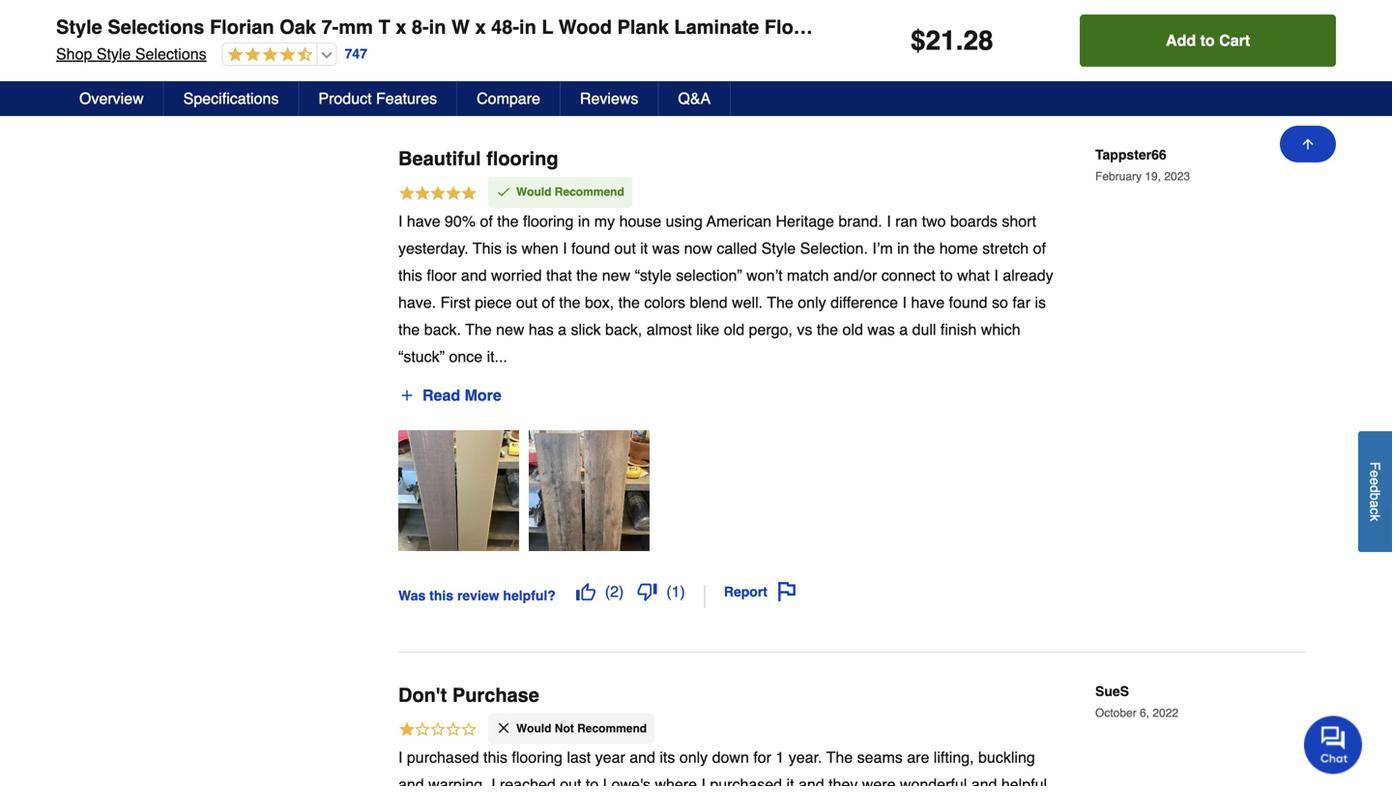 Task type: locate. For each thing, give the bounding box(es) containing it.
e up b
[[1368, 478, 1383, 485]]

0 vertical spatial the
[[767, 293, 794, 311]]

x right t
[[396, 16, 406, 38]]

1 horizontal spatial found
[[949, 293, 988, 311]]

1 e from the top
[[1368, 470, 1383, 478]]

the right that
[[576, 266, 598, 284]]

in
[[429, 16, 446, 38], [519, 16, 536, 38], [578, 212, 590, 230], [897, 239, 909, 257]]

was down difference
[[868, 320, 895, 338]]

flooring up when
[[523, 212, 574, 230]]

would right checkmark 'image'
[[516, 185, 552, 199]]

2 horizontal spatial the
[[826, 748, 853, 766]]

0 horizontal spatial x
[[396, 16, 406, 38]]

not
[[555, 722, 574, 735]]

( 1 )
[[666, 582, 685, 600]]

where
[[655, 775, 697, 786]]

0 vertical spatial only
[[798, 293, 826, 311]]

is right this
[[506, 239, 517, 257]]

more
[[465, 386, 502, 404]]

1 horizontal spatial it
[[787, 775, 794, 786]]

won't
[[747, 266, 783, 284]]

this inside i purchased this flooring last year and its only down for 1 year. the seams are lifting, buckling and warping.  i reached out to lowe's where i purchased it and they were wonderful and helpful
[[484, 748, 508, 766]]

2 ) from the left
[[680, 582, 685, 600]]

new up it...
[[496, 320, 525, 338]]

1 horizontal spatial old
[[843, 320, 863, 338]]

and down this
[[461, 266, 487, 284]]

have.
[[398, 293, 436, 311]]

0 horizontal spatial was
[[652, 239, 680, 257]]

i right when
[[563, 239, 567, 257]]

out inside i purchased this flooring last year and its only down for 1 year. the seams are lifting, buckling and warping.  i reached out to lowe's where i purchased it and they were wonderful and helpful
[[560, 775, 582, 786]]

specifications
[[183, 89, 279, 107]]

selections up shop style selections
[[108, 16, 204, 38]]

a inside button
[[1368, 500, 1383, 508]]

0 vertical spatial to
[[1200, 31, 1215, 49]]

0 horizontal spatial 1
[[672, 582, 680, 600]]

i left ran
[[887, 212, 891, 230]]

reviews button
[[561, 81, 659, 116]]

) right thumb down image
[[680, 582, 685, 600]]

flooring up checkmark 'image'
[[486, 148, 558, 170]]

1 vertical spatial it
[[787, 775, 794, 786]]

read more
[[423, 386, 502, 404]]

a left dull
[[899, 320, 908, 338]]

would recommend
[[516, 185, 624, 199]]

the up they
[[826, 748, 853, 766]]

1 would from the top
[[516, 185, 552, 199]]

compare button
[[457, 81, 561, 116]]

"stuck"
[[398, 347, 445, 365]]

the down that
[[559, 293, 581, 311]]

specifications button
[[164, 81, 299, 116]]

(
[[605, 582, 610, 600], [666, 582, 672, 600]]

1 horizontal spatial out
[[560, 775, 582, 786]]

1 ( from the left
[[605, 582, 610, 600]]

0 vertical spatial new
[[602, 266, 631, 284]]

back,
[[605, 320, 642, 338]]

"style
[[635, 266, 672, 284]]

style up "shop"
[[56, 16, 102, 38]]

recommend up the year
[[577, 722, 647, 735]]

found down "what"
[[949, 293, 988, 311]]

x
[[396, 16, 406, 38], [475, 16, 486, 38]]

the up pergo,
[[767, 293, 794, 311]]

only right its
[[680, 748, 708, 766]]

would
[[516, 185, 552, 199], [516, 722, 552, 735]]

x right w
[[475, 16, 486, 38]]

difference
[[831, 293, 898, 311]]

0 horizontal spatial old
[[724, 320, 745, 338]]

found down the my
[[571, 239, 610, 257]]

and left its
[[630, 748, 655, 766]]

e up the d
[[1368, 470, 1383, 478]]

of right 90%
[[480, 212, 493, 230]]

out down last
[[560, 775, 582, 786]]

add to cart button
[[1080, 15, 1336, 67]]

0 horizontal spatial purchased
[[407, 748, 479, 766]]

2 horizontal spatial this
[[484, 748, 508, 766]]

was
[[652, 239, 680, 257], [868, 320, 895, 338]]

( 2 )
[[605, 582, 624, 600]]

this down close image
[[484, 748, 508, 766]]

have up dull
[[911, 293, 945, 311]]

1 vertical spatial new
[[496, 320, 525, 338]]

this
[[398, 266, 422, 284], [429, 588, 454, 603], [484, 748, 508, 766]]

out down worried
[[516, 293, 538, 311]]

reviews
[[580, 89, 639, 107]]

1 horizontal spatial 1
[[776, 748, 784, 766]]

selections up overview button
[[135, 45, 207, 63]]

2 e from the top
[[1368, 478, 1383, 485]]

0 vertical spatial was
[[652, 239, 680, 257]]

the
[[497, 212, 519, 230], [914, 239, 935, 257], [576, 266, 598, 284], [559, 293, 581, 311], [619, 293, 640, 311], [398, 320, 420, 338], [817, 320, 838, 338]]

this right the was
[[429, 588, 454, 603]]

1 horizontal spatial was
[[868, 320, 895, 338]]

add to cart
[[1166, 31, 1250, 49]]

only
[[798, 293, 826, 311], [680, 748, 708, 766]]

1 horizontal spatial (
[[666, 582, 672, 600]]

2 ( from the left
[[666, 582, 672, 600]]

0 vertical spatial this
[[398, 266, 422, 284]]

and down year.
[[799, 775, 824, 786]]

2 vertical spatial of
[[542, 293, 555, 311]]

( for 1
[[666, 582, 672, 600]]

that
[[546, 266, 572, 284]]

0 horizontal spatial to
[[586, 775, 599, 786]]

48-
[[491, 16, 519, 38]]

selections
[[108, 16, 204, 38], [135, 45, 207, 63]]

1 horizontal spatial x
[[475, 16, 486, 38]]

the up back, in the left of the page
[[619, 293, 640, 311]]

1 vertical spatial 1
[[776, 748, 784, 766]]

0 vertical spatial purchased
[[407, 748, 479, 766]]

b
[[1368, 493, 1383, 500]]

2 x from the left
[[475, 16, 486, 38]]

https://photos us.bazaarvoice.com/photo/2/cghvdg86bg93zxm/1ee05d7d 11a9 5cf0 96f0 0ade50c8d80e image
[[398, 430, 519, 551]]

florian
[[210, 16, 274, 38]]

) for ( 1 )
[[680, 582, 685, 600]]

2 vertical spatial out
[[560, 775, 582, 786]]

0 horizontal spatial the
[[465, 320, 492, 338]]

overview
[[79, 89, 144, 107]]

purchased down '1 star' image
[[407, 748, 479, 766]]

it down year.
[[787, 775, 794, 786]]

recommend up the my
[[555, 185, 624, 199]]

sues
[[1095, 683, 1129, 699]]

product
[[318, 89, 372, 107]]

1 horizontal spatial have
[[911, 293, 945, 311]]

the right vs on the right of page
[[817, 320, 838, 338]]

1 vertical spatial would
[[516, 722, 552, 735]]

would right close image
[[516, 722, 552, 735]]

0 vertical spatial recommend
[[555, 185, 624, 199]]

0 horizontal spatial of
[[480, 212, 493, 230]]

4.5 stars image
[[223, 46, 313, 64]]

( for 2
[[605, 582, 610, 600]]

1 vertical spatial selections
[[135, 45, 207, 63]]

1 vertical spatial flooring
[[523, 212, 574, 230]]

purchased down the down
[[710, 775, 782, 786]]

well.
[[732, 293, 763, 311]]

arrow up image
[[1300, 136, 1316, 152]]

of up the has
[[542, 293, 555, 311]]

it...
[[487, 347, 508, 365]]

1 horizontal spatial this
[[429, 588, 454, 603]]

1 horizontal spatial )
[[680, 582, 685, 600]]

0 horizontal spatial have
[[407, 212, 441, 230]]

is right far
[[1035, 293, 1046, 311]]

they
[[829, 775, 858, 786]]

flooring inside i purchased this flooring last year and its only down for 1 year. the seams are lifting, buckling and warping.  i reached out to lowe's where i purchased it and they were wonderful and helpful
[[512, 748, 563, 766]]

out down "house"
[[615, 239, 636, 257]]

2 horizontal spatial to
[[1200, 31, 1215, 49]]

2 vertical spatial style
[[762, 239, 796, 257]]

my
[[594, 212, 615, 230]]

what
[[957, 266, 990, 284]]

sq
[[909, 16, 931, 38]]

to left "what"
[[940, 266, 953, 284]]

would not recommend
[[516, 722, 647, 735]]

1 horizontal spatial only
[[798, 293, 826, 311]]

flooring up reached
[[512, 748, 563, 766]]

2 vertical spatial the
[[826, 748, 853, 766]]

1 right thumb down image
[[672, 582, 680, 600]]

style up the won't
[[762, 239, 796, 257]]

0 horizontal spatial out
[[516, 293, 538, 311]]

match
[[787, 266, 829, 284]]

close image
[[496, 720, 511, 736]]

0 horizontal spatial )
[[619, 582, 624, 600]]

2023
[[1164, 170, 1190, 183]]

down
[[712, 748, 749, 766]]

slick
[[571, 320, 601, 338]]

vs
[[797, 320, 813, 338]]

t
[[378, 16, 390, 38]]

to down last
[[586, 775, 599, 786]]

1 right for at bottom right
[[776, 748, 784, 766]]

purchased
[[407, 748, 479, 766], [710, 775, 782, 786]]

0 horizontal spatial (
[[605, 582, 610, 600]]

2 vertical spatial this
[[484, 748, 508, 766]]

read
[[423, 386, 460, 404]]

1 ) from the left
[[619, 582, 624, 600]]

found
[[571, 239, 610, 257], [949, 293, 988, 311]]

90%
[[445, 212, 476, 230]]

checkmark image
[[496, 184, 511, 200]]

2 vertical spatial to
[[586, 775, 599, 786]]

1 vertical spatial purchased
[[710, 775, 782, 786]]

2 horizontal spatial a
[[1368, 500, 1383, 508]]

0 vertical spatial would
[[516, 185, 552, 199]]

2 would from the top
[[516, 722, 552, 735]]

it inside i purchased this flooring last year and its only down for 1 year. the seams are lifting, buckling and warping.  i reached out to lowe's where i purchased it and they were wonderful and helpful
[[787, 775, 794, 786]]

flooring
[[765, 16, 842, 38]]

1 horizontal spatial purchased
[[710, 775, 782, 786]]

have up yesterday.
[[407, 212, 441, 230]]

0 horizontal spatial it
[[640, 239, 648, 257]]

sues october 6, 2022
[[1095, 683, 1179, 720]]

1 inside i purchased this flooring last year and its only down for 1 year. the seams are lifting, buckling and warping.  i reached out to lowe's where i purchased it and they were wonderful and helpful
[[776, 748, 784, 766]]

this up have.
[[398, 266, 422, 284]]

using
[[666, 212, 703, 230]]

1 vertical spatial to
[[940, 266, 953, 284]]

2 vertical spatial flooring
[[512, 748, 563, 766]]

a up k
[[1368, 500, 1383, 508]]

ran
[[895, 212, 918, 230]]

a right the has
[[558, 320, 567, 338]]

in right i'm
[[897, 239, 909, 257]]

new
[[602, 266, 631, 284], [496, 320, 525, 338]]

to right "add"
[[1200, 31, 1215, 49]]

year
[[595, 748, 625, 766]]

0 vertical spatial it
[[640, 239, 648, 257]]

0 vertical spatial is
[[506, 239, 517, 257]]

1 horizontal spatial the
[[767, 293, 794, 311]]

0 vertical spatial out
[[615, 239, 636, 257]]

of up already
[[1033, 239, 1046, 257]]

the down the two at the top of the page
[[914, 239, 935, 257]]

1 old from the left
[[724, 320, 745, 338]]

1 vertical spatial only
[[680, 748, 708, 766]]

chat invite button image
[[1304, 715, 1363, 774]]

tappster66 february 19, 2023
[[1095, 147, 1190, 183]]

short
[[1002, 212, 1036, 230]]

style inside i have 90% of the flooring in my house using american heritage brand. i ran two boards short yesterday. this is when i found out it was now called style selection.  i'm in the home stretch of this floor and worried that the new "style selection" won't match and/or connect to what i already have. first piece out of the box, the colors blend well. the only difference i have found so far is the back. the new has a slick back, almost like old pergo, vs the old was a dull finish which "stuck" once it...
[[762, 239, 796, 257]]

2 horizontal spatial of
[[1033, 239, 1046, 257]]

0 vertical spatial found
[[571, 239, 610, 257]]

1 horizontal spatial to
[[940, 266, 953, 284]]

new up the box,
[[602, 266, 631, 284]]

2
[[610, 582, 619, 600]]

i up yesterday.
[[398, 212, 403, 230]]

box,
[[585, 293, 614, 311]]

old down difference
[[843, 320, 863, 338]]

oak
[[280, 16, 316, 38]]

0 vertical spatial of
[[480, 212, 493, 230]]

plus image
[[399, 388, 415, 403]]

the up once
[[465, 320, 492, 338]]

only down match
[[798, 293, 826, 311]]

floor
[[427, 266, 457, 284]]

1 horizontal spatial a
[[899, 320, 908, 338]]

( right thumb down image
[[666, 582, 672, 600]]

0 vertical spatial 1
[[672, 582, 680, 600]]

was up '"style'
[[652, 239, 680, 257]]

two
[[922, 212, 946, 230]]

shop
[[56, 45, 92, 63]]

i right "what"
[[994, 266, 999, 284]]

0 horizontal spatial this
[[398, 266, 422, 284]]

0 vertical spatial selections
[[108, 16, 204, 38]]

6,
[[1140, 706, 1150, 720]]

) left thumb down image
[[619, 582, 624, 600]]

flooring inside i have 90% of the flooring in my house using american heritage brand. i ran two boards short yesterday. this is when i found out it was now called style selection.  i'm in the home stretch of this floor and worried that the new "style selection" won't match and/or connect to what i already have. first piece out of the box, the colors blend well. the only difference i have found so far is the back. the new has a slick back, almost like old pergo, vs the old was a dull finish which "stuck" once it...
[[523, 212, 574, 230]]

1 horizontal spatial is
[[1035, 293, 1046, 311]]

it down "house"
[[640, 239, 648, 257]]

old right like
[[724, 320, 745, 338]]

( right thumb up 'image' at the left of page
[[605, 582, 610, 600]]

1 star image
[[398, 720, 478, 741]]

l
[[542, 16, 553, 38]]

buckling
[[979, 748, 1035, 766]]

0 vertical spatial have
[[407, 212, 441, 230]]

1 vertical spatial the
[[465, 320, 492, 338]]

0 horizontal spatial new
[[496, 320, 525, 338]]

was this review helpful?
[[398, 588, 556, 603]]

style right "shop"
[[97, 45, 131, 63]]

0 horizontal spatial only
[[680, 748, 708, 766]]

.
[[956, 25, 963, 56]]

1 vertical spatial was
[[868, 320, 895, 338]]

when
[[522, 239, 559, 257]]



Task type: vqa. For each thing, say whether or not it's contained in the screenshot.
1st the SHOP
no



Task type: describe. For each thing, give the bounding box(es) containing it.
plank
[[617, 16, 669, 38]]

d
[[1368, 485, 1383, 493]]

already
[[1003, 266, 1054, 284]]

1 vertical spatial style
[[97, 45, 131, 63]]

helpful?
[[503, 588, 556, 603]]

would for beautiful flooring
[[516, 185, 552, 199]]

piece
[[475, 293, 512, 311]]

1 horizontal spatial of
[[542, 293, 555, 311]]

) for ( 2 )
[[619, 582, 624, 600]]

0 horizontal spatial is
[[506, 239, 517, 257]]

1 vertical spatial out
[[516, 293, 538, 311]]

laminate
[[674, 16, 759, 38]]

purchase
[[452, 684, 539, 706]]

to inside i have 90% of the flooring in my house using american heritage brand. i ran two boards short yesterday. this is when i found out it was now called style selection.  i'm in the home stretch of this floor and worried that the new "style selection" won't match and/or connect to what i already have. first piece out of the box, the colors blend well. the only difference i have found so far is the back. the new has a slick back, almost like old pergo, vs the old was a dull finish which "stuck" once it...
[[940, 266, 953, 284]]

thumb down image
[[637, 582, 657, 601]]

f e e d b a c k button
[[1358, 431, 1392, 552]]

to inside i purchased this flooring last year and its only down for 1 year. the seams are lifting, buckling and warping.  i reached out to lowe's where i purchased it and they were wonderful and helpful
[[586, 775, 599, 786]]

seams
[[857, 748, 903, 766]]

dull
[[912, 320, 936, 338]]

0 horizontal spatial a
[[558, 320, 567, 338]]

i down '1 star' image
[[398, 748, 403, 766]]

house
[[619, 212, 662, 230]]

mm
[[339, 16, 373, 38]]

the down checkmark 'image'
[[497, 212, 519, 230]]

c
[[1368, 508, 1383, 514]]

finish
[[941, 320, 977, 338]]

wood
[[559, 16, 612, 38]]

0 vertical spatial style
[[56, 16, 102, 38]]

and down buckling
[[971, 775, 997, 786]]

in left the my
[[578, 212, 590, 230]]

1 vertical spatial this
[[429, 588, 454, 603]]

1 vertical spatial recommend
[[577, 722, 647, 735]]

lifting,
[[934, 748, 974, 766]]

f e e d b a c k
[[1368, 462, 1383, 521]]

only inside i purchased this flooring last year and its only down for 1 year. the seams are lifting, buckling and warping.  i reached out to lowe's where i purchased it and they were wonderful and helpful
[[680, 748, 708, 766]]

1 vertical spatial is
[[1035, 293, 1046, 311]]

was
[[398, 588, 426, 603]]

stretch
[[983, 239, 1029, 257]]

7-
[[322, 16, 339, 38]]

its
[[660, 748, 675, 766]]

the down have.
[[398, 320, 420, 338]]

and inside i have 90% of the flooring in my house using american heritage brand. i ran two boards short yesterday. this is when i found out it was now called style selection.  i'm in the home stretch of this floor and worried that the new "style selection" won't match and/or connect to what i already have. first piece out of the box, the colors blend well. the only difference i have found so far is the back. the new has a slick back, almost like old pergo, vs the old was a dull finish which "stuck" once it...
[[461, 266, 487, 284]]

american
[[707, 212, 772, 230]]

product features
[[318, 89, 437, 107]]

almost
[[647, 320, 692, 338]]

cart
[[1219, 31, 1250, 49]]

overview button
[[60, 81, 164, 116]]

flag image
[[777, 582, 797, 601]]

worried
[[491, 266, 542, 284]]

pergo,
[[749, 320, 793, 338]]

add
[[1166, 31, 1196, 49]]

which
[[981, 320, 1021, 338]]

0 horizontal spatial found
[[571, 239, 610, 257]]

i down connect
[[903, 293, 907, 311]]

october
[[1095, 706, 1137, 720]]

year.
[[789, 748, 822, 766]]

february
[[1095, 170, 1142, 183]]

and/or
[[833, 266, 877, 284]]

2 old from the left
[[843, 320, 863, 338]]

blend
[[690, 293, 728, 311]]

beautiful flooring
[[398, 148, 558, 170]]

wonderful
[[900, 775, 967, 786]]

far
[[1013, 293, 1031, 311]]

https://photos us.bazaarvoice.com/photo/2/cghvdg86bg93zxm/840173bb 67e3 51de a7af 916ae2d1927d image
[[529, 430, 650, 551]]

boards
[[950, 212, 998, 230]]

connect
[[882, 266, 936, 284]]

like
[[696, 320, 720, 338]]

w
[[452, 16, 470, 38]]

i'm
[[872, 239, 893, 257]]

5 stars image
[[398, 184, 478, 205]]

to inside "button"
[[1200, 31, 1215, 49]]

called
[[717, 239, 757, 257]]

i left reached
[[491, 775, 496, 786]]

$
[[911, 25, 926, 56]]

now
[[684, 239, 713, 257]]

lowe's
[[603, 775, 651, 786]]

q&a
[[678, 89, 711, 107]]

heritage
[[776, 212, 834, 230]]

this
[[473, 239, 502, 257]]

read more button
[[398, 380, 503, 411]]

home
[[940, 239, 978, 257]]

and left warping.
[[398, 775, 424, 786]]

1 vertical spatial found
[[949, 293, 988, 311]]

selection.
[[800, 239, 868, 257]]

1 horizontal spatial new
[[602, 266, 631, 284]]

this inside i have 90% of the flooring in my house using american heritage brand. i ran two boards short yesterday. this is when i found out it was now called style selection.  i'm in the home stretch of this floor and worried that the new "style selection" won't match and/or connect to what i already have. first piece out of the box, the colors blend well. the only difference i have found so far is the back. the new has a slick back, almost like old pergo, vs the old was a dull finish which "stuck" once it...
[[398, 266, 422, 284]]

shop style selections
[[56, 45, 207, 63]]

last
[[567, 748, 591, 766]]

747
[[345, 46, 367, 62]]

0 vertical spatial flooring
[[486, 148, 558, 170]]

2022
[[1153, 706, 1179, 720]]

only inside i have 90% of the flooring in my house using american heritage brand. i ran two boards short yesterday. this is when i found out it was now called style selection.  i'm in the home stretch of this floor and worried that the new "style selection" won't match and/or connect to what i already have. first piece out of the box, the colors blend well. the only difference i have found so far is the back. the new has a slick back, almost like old pergo, vs the old was a dull finish which "stuck" once it...
[[798, 293, 826, 311]]

in left w
[[429, 16, 446, 38]]

i right where
[[701, 775, 706, 786]]

ft)
[[937, 16, 956, 38]]

q&a button
[[659, 81, 731, 116]]

in left l
[[519, 16, 536, 38]]

the inside i purchased this flooring last year and its only down for 1 year. the seams are lifting, buckling and warping.  i reached out to lowe's where i purchased it and they were wonderful and helpful
[[826, 748, 853, 766]]

1 vertical spatial have
[[911, 293, 945, 311]]

it inside i have 90% of the flooring in my house using american heritage brand. i ran two boards short yesterday. this is when i found out it was now called style selection.  i'm in the home stretch of this floor and worried that the new "style selection" won't match and/or connect to what i already have. first piece out of the box, the colors blend well. the only difference i have found so far is the back. the new has a slick back, almost like old pergo, vs the old was a dull finish which "stuck" once it...
[[640, 239, 648, 257]]

would for don't purchase
[[516, 722, 552, 735]]

1 x from the left
[[396, 16, 406, 38]]

warping.
[[428, 775, 487, 786]]

thumb up image
[[576, 582, 595, 601]]

(23.91-
[[847, 16, 909, 38]]

1 vertical spatial of
[[1033, 239, 1046, 257]]

compare
[[477, 89, 540, 107]]

f
[[1368, 462, 1383, 470]]

colors
[[644, 293, 686, 311]]

don't purchase
[[398, 684, 539, 706]]

reached
[[500, 775, 556, 786]]

yesterday.
[[398, 239, 469, 257]]

has
[[529, 320, 554, 338]]

2 horizontal spatial out
[[615, 239, 636, 257]]

i purchased this flooring last year and its only down for 1 year. the seams are lifting, buckling and warping.  i reached out to lowe's where i purchased it and they were wonderful and helpful
[[398, 748, 1053, 786]]

tappster66
[[1095, 147, 1167, 163]]

8-
[[412, 16, 429, 38]]



